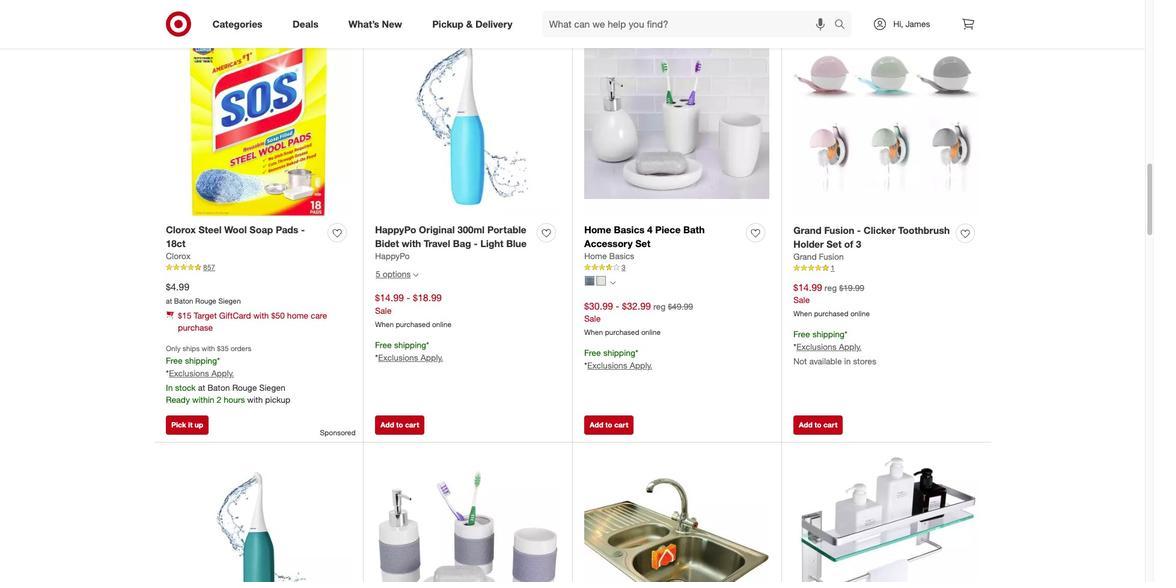 Task type: locate. For each thing, give the bounding box(es) containing it.
pickup
[[265, 395, 291, 405]]

0 horizontal spatial add to cart
[[381, 420, 419, 429]]

$18.99
[[413, 292, 442, 304]]

0 vertical spatial reg
[[825, 282, 837, 293]]

apply. inside free shipping * * exclusions apply. not available in stores
[[840, 342, 862, 352]]

search
[[830, 19, 859, 31]]

baton up "2"
[[208, 383, 230, 393]]

set inside home basics 4 piece bath accessory set
[[636, 237, 651, 249]]

set for basics
[[636, 237, 651, 249]]

0 horizontal spatial baton
[[174, 297, 193, 306]]

0 horizontal spatial $14.99
[[375, 292, 404, 304]]

online inside $30.99 - $32.99 reg $49.99 sale when purchased online
[[642, 328, 661, 337]]

home basics 4 piece bath accessory set with rubber grip image
[[375, 454, 561, 582], [375, 454, 561, 582]]

soap
[[250, 224, 273, 236]]

1 cart from the left
[[405, 420, 419, 429]]

only
[[166, 344, 181, 353]]

1 clorox from the top
[[166, 224, 196, 236]]

2 horizontal spatial when
[[794, 309, 813, 318]]

happypo for happypo original 300ml portable bidet with travel bag - light blue
[[375, 224, 417, 236]]

exclusions for $32.99
[[588, 360, 628, 371]]

add to cart button
[[375, 415, 425, 435], [585, 415, 634, 435], [794, 415, 844, 435]]

to
[[396, 420, 403, 429], [606, 420, 613, 429], [815, 420, 822, 429]]

set down 4
[[636, 237, 651, 249]]

free down only
[[166, 356, 183, 366]]

1 vertical spatial home
[[585, 251, 607, 261]]

1 vertical spatial happypo
[[375, 251, 410, 261]]

shipping for $18.99
[[394, 340, 427, 350]]

sale inside $14.99 reg $19.99 sale when purchased online
[[794, 295, 810, 305]]

1 horizontal spatial free shipping * * exclusions apply.
[[585, 348, 653, 371]]

happypo original 300ml portable bidet with travel bag - light blue image
[[375, 31, 561, 216], [375, 31, 561, 216]]

siegen up giftcard
[[219, 297, 241, 306]]

online down $32.99
[[642, 328, 661, 337]]

0 vertical spatial fusion
[[825, 224, 855, 236]]

0 horizontal spatial when
[[375, 320, 394, 329]]

1 horizontal spatial reg
[[825, 282, 837, 293]]

apply. inside free shipping * * exclusions apply. in stock at  baton rouge siegen ready within 2 hours with pickup
[[212, 368, 234, 379]]

care
[[311, 311, 327, 321]]

1 home from the top
[[585, 224, 612, 236]]

857 link
[[166, 263, 351, 273]]

free for $19.99
[[794, 329, 811, 339]]

clorox steel wool soap pads - 18ct
[[166, 224, 305, 249]]

siegen up "pickup"
[[259, 383, 286, 393]]

apply.
[[840, 342, 862, 352], [421, 352, 443, 363], [630, 360, 653, 371], [212, 368, 234, 379]]

2 horizontal spatial add to cart
[[799, 420, 838, 429]]

add
[[381, 420, 394, 429], [590, 420, 604, 429], [799, 420, 813, 429]]

2 add to cart from the left
[[590, 420, 629, 429]]

online inside $14.99 - $18.99 sale when purchased online
[[432, 320, 452, 329]]

3 add from the left
[[799, 420, 813, 429]]

- right 'bag'
[[474, 237, 478, 249]]

jokari sponge holder with suction cup for kitchen sink and bath tubs 2 pack (total of 4) image
[[585, 454, 770, 582], [585, 454, 770, 582]]

home down accessory
[[585, 251, 607, 261]]

pick it up button
[[166, 415, 209, 435]]

1 vertical spatial reg
[[654, 301, 666, 311]]

0 vertical spatial happypo
[[375, 224, 417, 236]]

grand inside "grand fusion - clicker toothbrush holder set of 3"
[[794, 224, 822, 236]]

0 horizontal spatial add to cart button
[[375, 415, 425, 435]]

0 vertical spatial home
[[585, 224, 612, 236]]

reg inside $30.99 - $32.99 reg $49.99 sale when purchased online
[[654, 301, 666, 311]]

deals link
[[283, 11, 334, 37]]

2 horizontal spatial cart
[[824, 420, 838, 429]]

1 horizontal spatial sale
[[585, 314, 601, 324]]

300ml
[[458, 224, 485, 236]]

purchased
[[815, 309, 849, 318], [396, 320, 430, 329], [605, 328, 640, 337]]

- right pads
[[301, 224, 305, 236]]

2 horizontal spatial add
[[799, 420, 813, 429]]

when for reg
[[794, 309, 813, 318]]

1 vertical spatial rouge
[[232, 383, 257, 393]]

- inside "grand fusion - clicker toothbrush holder set of 3"
[[858, 224, 862, 236]]

1 horizontal spatial to
[[606, 420, 613, 429]]

online down $18.99
[[432, 320, 452, 329]]

3 add to cart from the left
[[799, 420, 838, 429]]

exclusions apply. button up available
[[797, 341, 862, 353]]

free shipping * * exclusions apply. down $30.99 - $32.99 reg $49.99 sale when purchased online
[[585, 348, 653, 371]]

0 vertical spatial 3
[[857, 238, 862, 250]]

online inside $14.99 reg $19.99 sale when purchased online
[[851, 309, 870, 318]]

gray image
[[585, 276, 595, 286]]

add to cart for $18.99
[[381, 420, 419, 429]]

basics for home basics
[[610, 251, 635, 261]]

free down $14.99 - $18.99 sale when purchased online
[[375, 340, 392, 350]]

1 horizontal spatial add to cart button
[[585, 415, 634, 435]]

home up accessory
[[585, 224, 612, 236]]

0 horizontal spatial sale
[[375, 306, 392, 316]]

0 vertical spatial rouge
[[195, 297, 217, 306]]

free up not
[[794, 329, 811, 339]]

1 happypo from the top
[[375, 224, 417, 236]]

purchased inside $14.99 - $18.99 sale when purchased online
[[396, 320, 430, 329]]

1 link
[[794, 263, 980, 274]]

0 horizontal spatial add
[[381, 420, 394, 429]]

purchased for reg
[[815, 309, 849, 318]]

1 vertical spatial baton
[[208, 383, 230, 393]]

with
[[402, 237, 421, 249], [254, 311, 269, 321], [202, 344, 215, 353], [247, 395, 263, 405]]

cart
[[405, 420, 419, 429], [615, 420, 629, 429], [824, 420, 838, 429]]

$32.99
[[623, 300, 651, 312]]

holder
[[794, 238, 824, 250]]

baton inside $4.99 at baton rouge siegen
[[174, 297, 193, 306]]

$14.99 down grand fusion link
[[794, 281, 823, 293]]

0 vertical spatial siegen
[[219, 297, 241, 306]]

siegen
[[219, 297, 241, 306], [259, 383, 286, 393]]

set inside "grand fusion - clicker toothbrush holder set of 3"
[[827, 238, 842, 250]]

1 horizontal spatial at
[[198, 383, 205, 393]]

free inside free shipping * * exclusions apply. not available in stores
[[794, 329, 811, 339]]

1 vertical spatial siegen
[[259, 383, 286, 393]]

$14.99
[[794, 281, 823, 293], [375, 292, 404, 304]]

sale
[[794, 295, 810, 305], [375, 306, 392, 316], [585, 314, 601, 324]]

grand for grand fusion - clicker toothbrush holder set of 3
[[794, 224, 822, 236]]

home basics 4 piece bath accessory set image
[[585, 31, 770, 216], [585, 31, 770, 216]]

with left $50
[[254, 311, 269, 321]]

2 horizontal spatial sale
[[794, 295, 810, 305]]

0 horizontal spatial cart
[[405, 420, 419, 429]]

1 horizontal spatial add
[[590, 420, 604, 429]]

home for home basics
[[585, 251, 607, 261]]

0 horizontal spatial rouge
[[195, 297, 217, 306]]

at up within
[[198, 383, 205, 393]]

1 vertical spatial grand
[[794, 252, 817, 262]]

sale down grand fusion link
[[794, 295, 810, 305]]

exclusions down $30.99 - $32.99 reg $49.99 sale when purchased online
[[588, 360, 628, 371]]

1 horizontal spatial add to cart
[[590, 420, 629, 429]]

pickup & delivery
[[433, 18, 513, 30]]

shipping
[[813, 329, 845, 339], [394, 340, 427, 350], [604, 348, 636, 358], [185, 356, 217, 366]]

bidet
[[375, 237, 399, 249]]

clorox for clorox steel wool soap pads - 18ct
[[166, 224, 196, 236]]

basics inside home basics 4 piece bath accessory set
[[614, 224, 645, 236]]

4
[[648, 224, 653, 236]]

ready
[[166, 395, 190, 405]]

reg inside $14.99 reg $19.99 sale when purchased online
[[825, 282, 837, 293]]

all colors element
[[611, 279, 616, 286]]

0 horizontal spatial purchased
[[396, 320, 430, 329]]

happypo
[[375, 224, 417, 236], [375, 251, 410, 261]]

sale down $30.99 at the right of page
[[585, 314, 601, 324]]

with inside free shipping * * exclusions apply. in stock at  baton rouge siegen ready within 2 hours with pickup
[[247, 395, 263, 405]]

2 grand from the top
[[794, 252, 817, 262]]

1 horizontal spatial rouge
[[232, 383, 257, 393]]

baton inside free shipping * * exclusions apply. in stock at  baton rouge siegen ready within 2 hours with pickup
[[208, 383, 230, 393]]

3 to from the left
[[815, 420, 822, 429]]

free
[[794, 329, 811, 339], [375, 340, 392, 350], [585, 348, 601, 358], [166, 356, 183, 366]]

grand fusion link
[[794, 251, 844, 263]]

basics left 4
[[614, 224, 645, 236]]

clorox inside "clorox steel wool soap pads - 18ct"
[[166, 224, 196, 236]]

clorox steel wool soap pads - 18ct link
[[166, 223, 323, 251]]

at
[[166, 297, 172, 306], [198, 383, 205, 393]]

free shipping * * exclusions apply. down $14.99 - $18.99 sale when purchased online
[[375, 340, 443, 363]]

rouge
[[195, 297, 217, 306], [232, 383, 257, 393]]

when inside $30.99 - $32.99 reg $49.99 sale when purchased online
[[585, 328, 603, 337]]

reg left $49.99 at right
[[654, 301, 666, 311]]

$14.99 inside $14.99 reg $19.99 sale when purchased online
[[794, 281, 823, 293]]

to for $18.99
[[396, 420, 403, 429]]

home basics 4 piece bath accessory set link
[[585, 223, 742, 251]]

exclusions for $18.99
[[378, 352, 419, 363]]

shipping down only ships with $35 orders
[[185, 356, 217, 366]]

when down $30.99 at the right of page
[[585, 328, 603, 337]]

online down the $19.99
[[851, 309, 870, 318]]

set left of on the right top
[[827, 238, 842, 250]]

2 cart from the left
[[615, 420, 629, 429]]

light
[[481, 237, 504, 249]]

2 add from the left
[[590, 420, 604, 429]]

apply. for $32.99
[[630, 360, 653, 371]]

$14.99 reg $19.99 sale when purchased online
[[794, 281, 870, 318]]

shipping down $30.99 - $32.99 reg $49.99 sale when purchased online
[[604, 348, 636, 358]]

free down $30.99 at the right of page
[[585, 348, 601, 358]]

pickup
[[433, 18, 464, 30]]

purchased down $18.99
[[396, 320, 430, 329]]

cart for $32.99
[[615, 420, 629, 429]]

clorox down 18ct
[[166, 251, 191, 261]]

1 horizontal spatial 3
[[857, 238, 862, 250]]

up
[[195, 420, 203, 429]]

apply. for $18.99
[[421, 352, 443, 363]]

when up free shipping * * exclusions apply. not available in stores
[[794, 309, 813, 318]]

1 to from the left
[[396, 420, 403, 429]]

baton
[[174, 297, 193, 306], [208, 383, 230, 393]]

1 vertical spatial at
[[198, 383, 205, 393]]

apply. up in
[[840, 342, 862, 352]]

1 horizontal spatial siegen
[[259, 383, 286, 393]]

3 link
[[585, 263, 770, 273]]

purchased down $32.99
[[605, 328, 640, 337]]

0 horizontal spatial to
[[396, 420, 403, 429]]

- left clicker
[[858, 224, 862, 236]]

happypo 480ml petrol colored portable bidet for travel image
[[166, 454, 351, 582], [166, 454, 351, 582]]

apply. down $14.99 - $18.99 sale when purchased online
[[421, 352, 443, 363]]

0 horizontal spatial 3
[[622, 263, 626, 272]]

0 horizontal spatial set
[[636, 237, 651, 249]]

what's new link
[[339, 11, 418, 37]]

set
[[636, 237, 651, 249], [827, 238, 842, 250]]

3 down home basics link
[[622, 263, 626, 272]]

purchased inside $14.99 reg $19.99 sale when purchased online
[[815, 309, 849, 318]]

1 horizontal spatial $14.99
[[794, 281, 823, 293]]

2 happypo from the top
[[375, 251, 410, 261]]

exclusions apply. button
[[797, 341, 862, 353], [378, 352, 443, 364], [588, 360, 653, 372], [169, 368, 234, 380]]

at down $4.99
[[166, 297, 172, 306]]

exclusions up stock at the left bottom
[[169, 368, 209, 379]]

clorox up 18ct
[[166, 224, 196, 236]]

shipping for $19.99
[[813, 329, 845, 339]]

2 to from the left
[[606, 420, 613, 429]]

3 inside "grand fusion - clicker toothbrush holder set of 3"
[[857, 238, 862, 250]]

3 add to cart button from the left
[[794, 415, 844, 435]]

free shipping * * exclusions apply.
[[375, 340, 443, 363], [585, 348, 653, 371]]

happypo down bidet on the top of page
[[375, 251, 410, 261]]

add to cart for $19.99
[[799, 420, 838, 429]]

0 vertical spatial basics
[[614, 224, 645, 236]]

clicker
[[864, 224, 896, 236]]

2 clorox from the top
[[166, 251, 191, 261]]

grand up holder
[[794, 224, 822, 236]]

apply. down $30.99 - $32.99 reg $49.99 sale when purchased online
[[630, 360, 653, 371]]

1 vertical spatial 3
[[622, 263, 626, 272]]

1 horizontal spatial online
[[642, 328, 661, 337]]

of
[[845, 238, 854, 250]]

clorox steel wool soap pads - 18ct image
[[166, 31, 351, 216], [166, 31, 351, 216]]

when down 5
[[375, 320, 394, 329]]

$14.99 down 5 options
[[375, 292, 404, 304]]

when inside $14.99 - $18.99 sale when purchased online
[[375, 320, 394, 329]]

5 options button
[[371, 265, 424, 284]]

1 horizontal spatial baton
[[208, 383, 230, 393]]

apply. down $35
[[212, 368, 234, 379]]

hours
[[224, 395, 245, 405]]

online
[[851, 309, 870, 318], [432, 320, 452, 329], [642, 328, 661, 337]]

sale inside $30.99 - $32.99 reg $49.99 sale when purchased online
[[585, 314, 601, 324]]

deals
[[293, 18, 319, 30]]

$14.99 inside $14.99 - $18.99 sale when purchased online
[[375, 292, 404, 304]]

happypo inside happypo original 300ml portable bidet with travel bag - light blue
[[375, 224, 417, 236]]

shipping for $32.99
[[604, 348, 636, 358]]

new
[[382, 18, 403, 30]]

1 add to cart button from the left
[[375, 415, 425, 435]]

rouge up hours
[[232, 383, 257, 393]]

3 right of on the right top
[[857, 238, 862, 250]]

2 add to cart button from the left
[[585, 415, 634, 435]]

vdomus 15.2" x 4.5" rectangular wall mounted glass bathroom shelf with hand towel bar, clear image
[[794, 454, 980, 582], [794, 454, 980, 582]]

not
[[794, 356, 808, 366]]

- right $30.99 at the right of page
[[616, 300, 620, 312]]

when
[[794, 309, 813, 318], [375, 320, 394, 329], [585, 328, 603, 337]]

grand fusion - clicker toothbrush holder set of 3 image
[[794, 31, 980, 217], [794, 31, 980, 217]]

home inside home basics 4 piece bath accessory set
[[585, 224, 612, 236]]

exclusions up available
[[797, 342, 837, 352]]

with inside $15 target giftcard with $50 home care purchase
[[254, 311, 269, 321]]

0 horizontal spatial at
[[166, 297, 172, 306]]

happypo original 300ml portable bidet with travel bag - light blue link
[[375, 223, 532, 251]]

travel
[[424, 237, 451, 249]]

basics down accessory
[[610, 251, 635, 261]]

set for fusion
[[827, 238, 842, 250]]

clorox
[[166, 224, 196, 236], [166, 251, 191, 261]]

baton up $15
[[174, 297, 193, 306]]

fusion up of on the right top
[[825, 224, 855, 236]]

rouge up target
[[195, 297, 217, 306]]

shipping inside free shipping * * exclusions apply. not available in stores
[[813, 329, 845, 339]]

*
[[845, 329, 848, 339], [427, 340, 429, 350], [794, 342, 797, 352], [636, 348, 639, 358], [375, 352, 378, 363], [217, 356, 220, 366], [585, 360, 588, 371], [166, 368, 169, 379]]

exclusions inside free shipping * * exclusions apply. not available in stores
[[797, 342, 837, 352]]

1 vertical spatial basics
[[610, 251, 635, 261]]

grand down holder
[[794, 252, 817, 262]]

0 horizontal spatial siegen
[[219, 297, 241, 306]]

5 options
[[376, 269, 411, 279]]

1 grand from the top
[[794, 224, 822, 236]]

2 horizontal spatial purchased
[[815, 309, 849, 318]]

1 horizontal spatial cart
[[615, 420, 629, 429]]

1 add to cart from the left
[[381, 420, 419, 429]]

fusion inside "grand fusion - clicker toothbrush holder set of 3"
[[825, 224, 855, 236]]

rouge inside free shipping * * exclusions apply. in stock at  baton rouge siegen ready within 2 hours with pickup
[[232, 383, 257, 393]]

fusion inside grand fusion link
[[820, 252, 844, 262]]

purchased down the $19.99
[[815, 309, 849, 318]]

3 cart from the left
[[824, 420, 838, 429]]

exclusions for $19.99
[[797, 342, 837, 352]]

0 horizontal spatial online
[[432, 320, 452, 329]]

0 horizontal spatial reg
[[654, 301, 666, 311]]

1 horizontal spatial purchased
[[605, 328, 640, 337]]

happypo for happypo
[[375, 251, 410, 261]]

exclusions down $14.99 - $18.99 sale when purchased online
[[378, 352, 419, 363]]

with inside happypo original 300ml portable bidet with travel bag - light blue
[[402, 237, 421, 249]]

grand fusion - clicker toothbrush holder set of 3 link
[[794, 224, 952, 251]]

with up happypo link
[[402, 237, 421, 249]]

pick
[[171, 420, 186, 429]]

hi,
[[894, 19, 904, 29]]

$14.99 for reg
[[794, 281, 823, 293]]

reg
[[825, 282, 837, 293], [654, 301, 666, 311]]

0 vertical spatial clorox
[[166, 224, 196, 236]]

add to cart button for $32.99
[[585, 415, 634, 435]]

0 vertical spatial baton
[[174, 297, 193, 306]]

1 horizontal spatial set
[[827, 238, 842, 250]]

with right hours
[[247, 395, 263, 405]]

1 vertical spatial fusion
[[820, 252, 844, 262]]

to for $19.99
[[815, 420, 822, 429]]

$35
[[217, 344, 229, 353]]

$49.99
[[668, 301, 694, 311]]

0 vertical spatial at
[[166, 297, 172, 306]]

1 horizontal spatial when
[[585, 328, 603, 337]]

0 vertical spatial grand
[[794, 224, 822, 236]]

1 add from the left
[[381, 420, 394, 429]]

- left $18.99
[[407, 292, 411, 304]]

happypo up bidet on the top of page
[[375, 224, 417, 236]]

sale down 5
[[375, 306, 392, 316]]

2 horizontal spatial add to cart button
[[794, 415, 844, 435]]

sale inside $14.99 - $18.99 sale when purchased online
[[375, 306, 392, 316]]

1 vertical spatial clorox
[[166, 251, 191, 261]]

2 horizontal spatial to
[[815, 420, 822, 429]]

reg down 1
[[825, 282, 837, 293]]

3
[[857, 238, 862, 250], [622, 263, 626, 272]]

fusion up 1
[[820, 252, 844, 262]]

shipping up available
[[813, 329, 845, 339]]

shipping down $14.99 - $18.99 sale when purchased online
[[394, 340, 427, 350]]

2 home from the top
[[585, 251, 607, 261]]

2 horizontal spatial online
[[851, 309, 870, 318]]

categories link
[[202, 11, 278, 37]]

pads
[[276, 224, 299, 236]]

when inside $14.99 reg $19.99 sale when purchased online
[[794, 309, 813, 318]]

0 horizontal spatial free shipping * * exclusions apply.
[[375, 340, 443, 363]]

in
[[166, 383, 173, 393]]



Task type: vqa. For each thing, say whether or not it's contained in the screenshot.
the rightmost Siegen
yes



Task type: describe. For each thing, give the bounding box(es) containing it.
fusion for grand fusion
[[820, 252, 844, 262]]

exclusions inside free shipping * * exclusions apply. in stock at  baton rouge siegen ready within 2 hours with pickup
[[169, 368, 209, 379]]

free shipping * * exclusions apply. in stock at  baton rouge siegen ready within 2 hours with pickup
[[166, 356, 291, 405]]

free for $18.99
[[375, 340, 392, 350]]

rouge inside $4.99 at baton rouge siegen
[[195, 297, 217, 306]]

home
[[287, 311, 309, 321]]

18ct
[[166, 237, 186, 249]]

options
[[383, 269, 411, 279]]

available
[[810, 356, 843, 366]]

$14.99 - $18.99 sale when purchased online
[[375, 292, 452, 329]]

blue
[[507, 237, 527, 249]]

home basics 4 piece bath accessory set
[[585, 224, 705, 249]]

what's new
[[349, 18, 403, 30]]

basics for home basics 4 piece bath accessory set
[[614, 224, 645, 236]]

&
[[466, 18, 473, 30]]

orders
[[231, 344, 252, 353]]

exclusions apply. button down $14.99 - $18.99 sale when purchased online
[[378, 352, 443, 364]]

- inside "clorox steel wool soap pads - 18ct"
[[301, 224, 305, 236]]

search button
[[830, 11, 859, 40]]

- inside $14.99 - $18.99 sale when purchased online
[[407, 292, 411, 304]]

only ships with $35 orders
[[166, 344, 252, 353]]

$19.99
[[840, 282, 865, 293]]

siegen inside free shipping * * exclusions apply. in stock at  baton rouge siegen ready within 2 hours with pickup
[[259, 383, 286, 393]]

apply. for $19.99
[[840, 342, 862, 352]]

free for $32.99
[[585, 348, 601, 358]]

grand for grand fusion
[[794, 252, 817, 262]]

free shipping * * exclusions apply. for $32.99
[[585, 348, 653, 371]]

$15 target giftcard with $50 home care purchase
[[178, 311, 327, 333]]

What can we help you find? suggestions appear below search field
[[542, 11, 838, 37]]

target
[[194, 311, 217, 321]]

accessory
[[585, 237, 633, 249]]

add to cart button for $19.99
[[794, 415, 844, 435]]

at inside free shipping * * exclusions apply. in stock at  baton rouge siegen ready within 2 hours with pickup
[[198, 383, 205, 393]]

with left $35
[[202, 344, 215, 353]]

add for $18.99
[[381, 420, 394, 429]]

steel
[[199, 224, 222, 236]]

at inside $4.99 at baton rouge siegen
[[166, 297, 172, 306]]

free shipping * * exclusions apply. not available in stores
[[794, 329, 877, 366]]

1
[[831, 264, 835, 273]]

online for $19.99
[[851, 309, 870, 318]]

online for $18.99
[[432, 320, 452, 329]]

grand fusion - clicker toothbrush holder set of 3
[[794, 224, 951, 250]]

$30.99
[[585, 300, 614, 312]]

all colors + 1 more colors element
[[413, 271, 419, 278]]

exclusions apply. button down $30.99 - $32.99 reg $49.99 sale when purchased online
[[588, 360, 653, 372]]

$4.99 at baton rouge siegen
[[166, 281, 241, 306]]

add for $32.99
[[590, 420, 604, 429]]

stock
[[175, 383, 196, 393]]

all colors + 1 more colors image
[[413, 272, 419, 278]]

piece
[[656, 224, 681, 236]]

5
[[376, 269, 381, 279]]

bag
[[453, 237, 471, 249]]

2
[[217, 395, 222, 405]]

toothbrush
[[899, 224, 951, 236]]

happypo original 300ml portable bidet with travel bag - light blue
[[375, 224, 527, 249]]

wool
[[224, 224, 247, 236]]

fusion for grand fusion - clicker toothbrush holder set of 3
[[825, 224, 855, 236]]

grand fusion
[[794, 252, 844, 262]]

shipping inside free shipping * * exclusions apply. in stock at  baton rouge siegen ready within 2 hours with pickup
[[185, 356, 217, 366]]

home basics link
[[585, 251, 635, 263]]

free inside free shipping * * exclusions apply. in stock at  baton rouge siegen ready within 2 hours with pickup
[[166, 356, 183, 366]]

stores
[[854, 356, 877, 366]]

857
[[203, 263, 215, 272]]

sale for -
[[375, 306, 392, 316]]

ships
[[183, 344, 200, 353]]

sale for reg
[[794, 295, 810, 305]]

- inside happypo original 300ml portable bidet with travel bag - light blue
[[474, 237, 478, 249]]

portable
[[488, 224, 527, 236]]

what's
[[349, 18, 380, 30]]

original
[[419, 224, 455, 236]]

in
[[845, 356, 851, 366]]

all colors image
[[611, 280, 616, 286]]

$15
[[178, 311, 192, 321]]

add to cart button for $18.99
[[375, 415, 425, 435]]

to for $32.99
[[606, 420, 613, 429]]

pick it up
[[171, 420, 203, 429]]

cart for $19.99
[[824, 420, 838, 429]]

clorox link
[[166, 251, 191, 263]]

purchase
[[178, 323, 213, 333]]

delivery
[[476, 18, 513, 30]]

bath
[[684, 224, 705, 236]]

categories
[[213, 18, 263, 30]]

cart for $18.99
[[405, 420, 419, 429]]

clorox for clorox
[[166, 251, 191, 261]]

siegen inside $4.99 at baton rouge siegen
[[219, 297, 241, 306]]

giftcard
[[219, 311, 251, 321]]

happypo link
[[375, 251, 410, 263]]

exclusions apply. button up stock at the left bottom
[[169, 368, 234, 380]]

home basics
[[585, 251, 635, 261]]

add for $19.99
[[799, 420, 813, 429]]

hi, james
[[894, 19, 931, 29]]

$4.99
[[166, 281, 189, 293]]

home for home basics 4 piece bath accessory set
[[585, 224, 612, 236]]

add to cart for $32.99
[[590, 420, 629, 429]]

pickup & delivery link
[[422, 11, 528, 37]]

free shipping * * exclusions apply. for $18.99
[[375, 340, 443, 363]]

when for -
[[375, 320, 394, 329]]

sponsored
[[320, 428, 356, 437]]

purchased inside $30.99 - $32.99 reg $49.99 sale when purchased online
[[605, 328, 640, 337]]

$30.99 - $32.99 reg $49.99 sale when purchased online
[[585, 300, 694, 337]]

white image
[[597, 276, 606, 286]]

$50
[[271, 311, 285, 321]]

james
[[906, 19, 931, 29]]

- inside $30.99 - $32.99 reg $49.99 sale when purchased online
[[616, 300, 620, 312]]

it
[[188, 420, 193, 429]]

purchased for -
[[396, 320, 430, 329]]

$14.99 for -
[[375, 292, 404, 304]]



